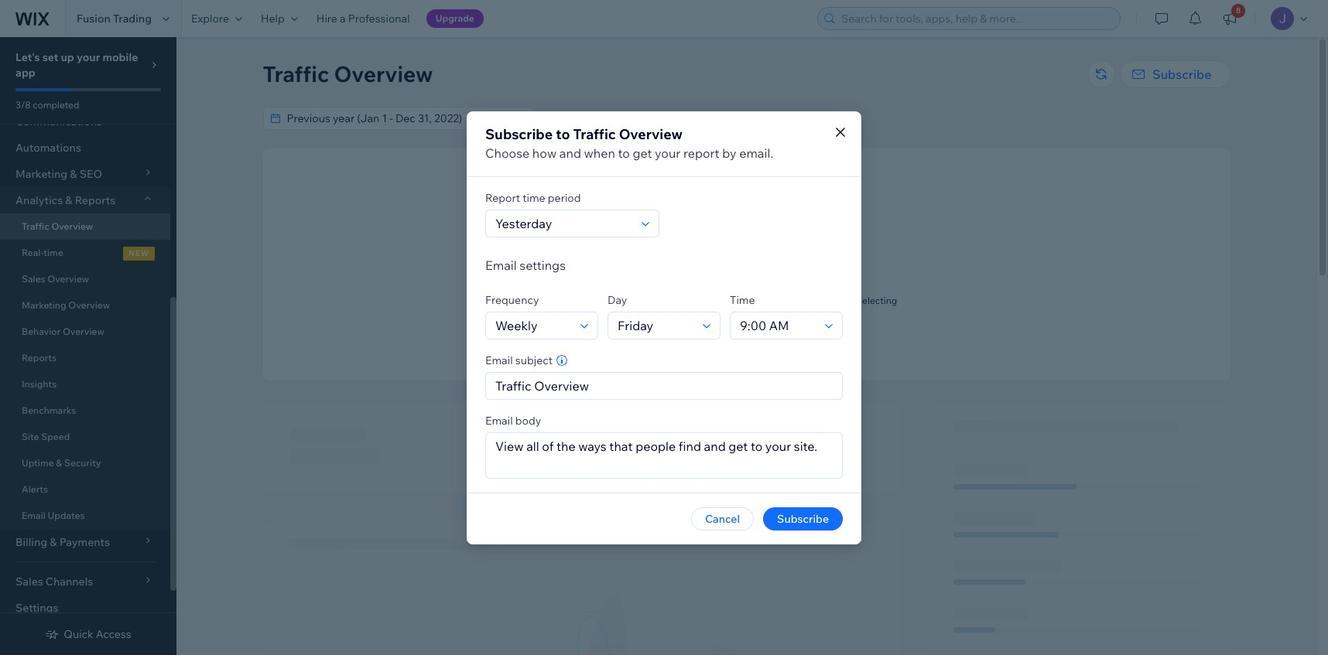 Task type: describe. For each thing, give the bounding box(es) containing it.
sidebar element
[[0, 0, 177, 656]]

0 vertical spatial subscribe button
[[1121, 60, 1231, 88]]

professional
[[348, 12, 410, 26]]

not
[[699, 276, 718, 290]]

1 vertical spatial traffic
[[747, 295, 772, 307]]

site speed
[[22, 431, 70, 443]]

cancel
[[705, 512, 740, 526]]

automations link
[[0, 135, 170, 161]]

your inside subscribe to traffic overview choose how and when to get your report by email.
[[655, 145, 681, 161]]

sales
[[22, 273, 45, 285]]

have
[[707, 295, 727, 307]]

new
[[129, 249, 149, 259]]

quick
[[64, 628, 93, 642]]

site
[[22, 431, 39, 443]]

31,
[[748, 112, 762, 125]]

email for email updates
[[22, 510, 46, 522]]

8
[[1237, 5, 1242, 15]]

alerts link
[[0, 477, 170, 503]]

compared to previous period (jan 1 - dec 31, 2021)
[[539, 112, 792, 125]]

email settings
[[486, 257, 566, 273]]

benchmarks link
[[0, 398, 170, 424]]

8 button
[[1214, 0, 1248, 37]]

quick access
[[64, 628, 131, 642]]

analytics
[[15, 194, 63, 208]]

automations
[[15, 141, 81, 155]]

0 horizontal spatial subscribe button
[[764, 508, 843, 531]]

updates
[[48, 510, 85, 522]]

reports inside 'link'
[[22, 352, 57, 364]]

report
[[684, 145, 720, 161]]

help
[[261, 12, 285, 26]]

time for real-
[[44, 247, 63, 259]]

set
[[42, 50, 58, 64]]

traffic inside subscribe to traffic overview choose how and when to get your report by email.
[[573, 125, 616, 143]]

cancel button
[[691, 508, 754, 531]]

period.
[[760, 307, 791, 318]]

1
[[712, 112, 717, 125]]

let's
[[15, 50, 40, 64]]

report time period
[[486, 191, 581, 205]]

quick access button
[[45, 628, 131, 642]]

a for professional
[[340, 12, 346, 26]]

Search for tools, apps, help & more... field
[[837, 8, 1116, 29]]

trading
[[113, 12, 152, 26]]

subscribe to traffic overview choose how and when to get your report by email.
[[486, 125, 774, 161]]

any
[[729, 295, 745, 307]]

upgrade
[[436, 12, 475, 24]]

email subject
[[486, 354, 553, 367]]

subscribe inside subscribe to traffic overview choose how and when to get your report by email.
[[486, 125, 553, 143]]

overview down professional
[[334, 60, 433, 88]]

Day field
[[613, 312, 699, 339]]

overview for sales overview link
[[47, 273, 89, 285]]

Report time period field
[[491, 210, 637, 237]]

1 horizontal spatial subscribe
[[778, 512, 829, 526]]

like
[[624, 295, 638, 307]]

email for email subject
[[486, 354, 513, 367]]

marketing overview link
[[0, 293, 170, 319]]

up
[[61, 50, 74, 64]]

how
[[533, 145, 557, 161]]

2021)
[[764, 112, 792, 125]]

page skeleton image
[[263, 404, 1231, 656]]

report
[[486, 191, 520, 205]]

benchmarks
[[22, 405, 76, 417]]

didn't
[[680, 295, 705, 307]]

a for marketing
[[716, 333, 722, 345]]

fusion trading
[[77, 12, 152, 26]]

selecting
[[858, 295, 898, 307]]

site speed link
[[0, 424, 170, 451]]

day
[[608, 293, 628, 307]]

mobile
[[103, 50, 138, 64]]

& for analytics
[[65, 194, 72, 208]]

another
[[703, 307, 737, 318]]

behavior overview link
[[0, 319, 170, 345]]

marketing
[[724, 333, 767, 345]]

email updates link
[[0, 503, 170, 530]]

real-time
[[22, 247, 63, 259]]

behavior
[[22, 326, 61, 338]]

marketing overview
[[22, 300, 110, 311]]

settings
[[15, 602, 58, 616]]

settings
[[520, 257, 566, 273]]

compared
[[539, 112, 590, 125]]

speed
[[41, 431, 70, 443]]

by
[[723, 145, 737, 161]]

Time field
[[736, 312, 821, 339]]

let's set up your mobile app
[[15, 50, 138, 80]]

insights link
[[0, 372, 170, 398]]

analytics & reports button
[[0, 187, 170, 214]]



Task type: locate. For each thing, give the bounding box(es) containing it.
& inside dropdown button
[[65, 194, 72, 208]]

email up the frequency at left top
[[486, 257, 517, 273]]

2 vertical spatial traffic
[[22, 221, 49, 232]]

time right report
[[523, 191, 546, 205]]

sales overview link
[[0, 266, 170, 293]]

to for traffic
[[556, 125, 570, 143]]

dates.
[[814, 295, 841, 307]]

reports inside dropdown button
[[75, 194, 116, 208]]

0 horizontal spatial hire
[[317, 12, 338, 26]]

period
[[651, 112, 684, 125], [548, 191, 581, 205]]

0 vertical spatial &
[[65, 194, 72, 208]]

looks
[[596, 295, 622, 307]]

time
[[523, 191, 546, 205], [44, 247, 63, 259], [739, 307, 758, 318]]

2 horizontal spatial time
[[739, 307, 758, 318]]

hire down another
[[696, 333, 714, 345]]

site
[[662, 295, 678, 307]]

and
[[560, 145, 582, 161]]

0 horizontal spatial period
[[548, 191, 581, 205]]

1 vertical spatial subscribe
[[486, 125, 553, 143]]

traffic overview down "analytics & reports"
[[22, 221, 93, 232]]

time up 'sales overview'
[[44, 247, 63, 259]]

email for email body
[[486, 414, 513, 428]]

previous
[[605, 112, 649, 125]]

settings link
[[0, 596, 170, 622]]

overview for traffic overview link
[[51, 221, 93, 232]]

a
[[340, 12, 346, 26], [716, 333, 722, 345]]

1 vertical spatial subscribe button
[[764, 508, 843, 531]]

traffic
[[263, 60, 329, 88], [573, 125, 616, 143], [22, 221, 49, 232]]

choose
[[486, 145, 530, 161]]

to for previous
[[593, 112, 603, 125]]

1 horizontal spatial traffic
[[263, 60, 329, 88]]

traffic down help button
[[263, 60, 329, 88]]

0 vertical spatial traffic
[[263, 60, 329, 88]]

subscribe
[[1153, 67, 1212, 82], [486, 125, 553, 143], [778, 512, 829, 526]]

real-
[[22, 247, 44, 259]]

hire
[[317, 12, 338, 26], [696, 333, 714, 345]]

0 horizontal spatial traffic
[[22, 221, 49, 232]]

email
[[486, 257, 517, 273], [486, 354, 513, 367], [486, 414, 513, 428], [22, 510, 46, 522]]

overview
[[334, 60, 433, 88], [619, 125, 683, 143], [51, 221, 93, 232], [47, 273, 89, 285], [68, 300, 110, 311], [63, 326, 104, 338]]

insights
[[22, 379, 57, 390]]

to up and
[[556, 125, 570, 143]]

& inside "link"
[[56, 458, 62, 469]]

traffic overview link
[[0, 214, 170, 240]]

a left professional
[[340, 12, 346, 26]]

0 vertical spatial a
[[340, 12, 346, 26]]

1 horizontal spatial to
[[593, 112, 603, 125]]

overview down sales overview link
[[68, 300, 110, 311]]

0 horizontal spatial to
[[556, 125, 570, 143]]

behavior overview
[[22, 326, 104, 338]]

1 vertical spatial time
[[44, 247, 63, 259]]

traffic
[[763, 276, 795, 290], [747, 295, 772, 307]]

traffic up the on
[[763, 276, 795, 290]]

expert
[[770, 333, 797, 345]]

& right analytics
[[65, 194, 72, 208]]

2 horizontal spatial subscribe
[[1153, 67, 1212, 82]]

app
[[15, 66, 35, 80]]

1 vertical spatial traffic
[[573, 125, 616, 143]]

0 horizontal spatial subscribe
[[486, 125, 553, 143]]

1 vertical spatial your
[[655, 145, 681, 161]]

not enough traffic looks like your site didn't have any traffic on those dates. try selecting another time period.
[[596, 276, 898, 318]]

period up report time period field
[[548, 191, 581, 205]]

2 horizontal spatial to
[[618, 145, 630, 161]]

1 horizontal spatial hire
[[696, 333, 714, 345]]

alerts
[[22, 484, 48, 496]]

to left get
[[618, 145, 630, 161]]

traffic down analytics
[[22, 221, 49, 232]]

1 horizontal spatial &
[[65, 194, 72, 208]]

a left marketing on the right
[[716, 333, 722, 345]]

& for uptime
[[56, 458, 62, 469]]

1 horizontal spatial subscribe button
[[1121, 60, 1231, 88]]

0 vertical spatial your
[[77, 50, 100, 64]]

email inside email updates link
[[22, 510, 46, 522]]

time for report
[[523, 191, 546, 205]]

3/8 completed
[[15, 99, 79, 111]]

None field
[[282, 108, 510, 129]]

Email subject field
[[491, 373, 838, 399]]

1 horizontal spatial traffic overview
[[263, 60, 433, 88]]

period left (jan
[[651, 112, 684, 125]]

reports up traffic overview link
[[75, 194, 116, 208]]

overview for marketing overview link
[[68, 300, 110, 311]]

overview down "analytics & reports"
[[51, 221, 93, 232]]

your
[[77, 50, 100, 64], [655, 145, 681, 161], [640, 295, 660, 307]]

-
[[719, 112, 723, 125]]

(jan
[[687, 112, 709, 125]]

upgrade button
[[426, 9, 484, 28]]

uptime & security link
[[0, 451, 170, 477]]

explore
[[191, 12, 229, 26]]

traffic left the on
[[747, 295, 772, 307]]

help button
[[252, 0, 307, 37]]

analytics & reports
[[15, 194, 116, 208]]

0 vertical spatial reports
[[75, 194, 116, 208]]

1 vertical spatial period
[[548, 191, 581, 205]]

traffic up when
[[573, 125, 616, 143]]

1 horizontal spatial reports
[[75, 194, 116, 208]]

overview inside subscribe to traffic overview choose how and when to get your report by email.
[[619, 125, 683, 143]]

0 horizontal spatial time
[[44, 247, 63, 259]]

traffic overview down the hire a professional link
[[263, 60, 433, 88]]

enough
[[721, 276, 760, 290]]

hire for hire a professional
[[317, 12, 338, 26]]

time up hire a marketing expert link
[[739, 307, 758, 318]]

fusion
[[77, 12, 111, 26]]

email.
[[740, 145, 774, 161]]

your inside let's set up your mobile app
[[77, 50, 100, 64]]

your inside not enough traffic looks like your site didn't have any traffic on those dates. try selecting another time period.
[[640, 295, 660, 307]]

uptime
[[22, 458, 54, 469]]

0 vertical spatial subscribe
[[1153, 67, 1212, 82]]

get
[[633, 145, 652, 161]]

2 vertical spatial subscribe
[[778, 512, 829, 526]]

1 vertical spatial reports
[[22, 352, 57, 364]]

2 vertical spatial time
[[739, 307, 758, 318]]

your right get
[[655, 145, 681, 161]]

traffic overview inside traffic overview link
[[22, 221, 93, 232]]

to
[[593, 112, 603, 125], [556, 125, 570, 143], [618, 145, 630, 161]]

completed
[[33, 99, 79, 111]]

overview up the marketing overview
[[47, 273, 89, 285]]

hire a marketing expert
[[696, 333, 797, 345]]

0 horizontal spatial a
[[340, 12, 346, 26]]

email for email settings
[[486, 257, 517, 273]]

1 horizontal spatial period
[[651, 112, 684, 125]]

overview up get
[[619, 125, 683, 143]]

time
[[730, 293, 756, 307]]

time inside not enough traffic looks like your site didn't have any traffic on those dates. try selecting another time period.
[[739, 307, 758, 318]]

1 vertical spatial hire
[[696, 333, 714, 345]]

1 horizontal spatial time
[[523, 191, 546, 205]]

to left previous
[[593, 112, 603, 125]]

those
[[788, 295, 812, 307]]

2 vertical spatial your
[[640, 295, 660, 307]]

traffic inside sidebar element
[[22, 221, 49, 232]]

overview down marketing overview link
[[63, 326, 104, 338]]

reports link
[[0, 345, 170, 372]]

reports
[[75, 194, 116, 208], [22, 352, 57, 364]]

Frequency field
[[491, 312, 576, 339]]

on
[[774, 295, 786, 307]]

0 horizontal spatial traffic overview
[[22, 221, 93, 232]]

email left body
[[486, 414, 513, 428]]

hire a professional
[[317, 12, 410, 26]]

0 vertical spatial period
[[651, 112, 684, 125]]

access
[[96, 628, 131, 642]]

sales overview
[[22, 273, 89, 285]]

0 horizontal spatial reports
[[22, 352, 57, 364]]

subject
[[516, 354, 553, 367]]

try
[[843, 295, 856, 307]]

0 vertical spatial hire
[[317, 12, 338, 26]]

0 horizontal spatial &
[[56, 458, 62, 469]]

your right like
[[640, 295, 660, 307]]

when
[[584, 145, 616, 161]]

hire right help button
[[317, 12, 338, 26]]

1 horizontal spatial a
[[716, 333, 722, 345]]

0 vertical spatial traffic overview
[[263, 60, 433, 88]]

2 horizontal spatial traffic
[[573, 125, 616, 143]]

email left subject
[[486, 354, 513, 367]]

email down alerts at bottom left
[[22, 510, 46, 522]]

& right "uptime"
[[56, 458, 62, 469]]

hire a professional link
[[307, 0, 419, 37]]

&
[[65, 194, 72, 208], [56, 458, 62, 469]]

your right up
[[77, 50, 100, 64]]

frequency
[[486, 293, 539, 307]]

email updates
[[22, 510, 85, 522]]

Email body text field
[[486, 433, 843, 478]]

1 vertical spatial &
[[56, 458, 62, 469]]

1 vertical spatial traffic overview
[[22, 221, 93, 232]]

email body
[[486, 414, 542, 428]]

overview for behavior overview link
[[63, 326, 104, 338]]

hire for hire a marketing expert
[[696, 333, 714, 345]]

reports up insights
[[22, 352, 57, 364]]

time inside sidebar element
[[44, 247, 63, 259]]

1 vertical spatial a
[[716, 333, 722, 345]]

0 vertical spatial time
[[523, 191, 546, 205]]

body
[[516, 414, 542, 428]]

3/8
[[15, 99, 31, 111]]

0 vertical spatial traffic
[[763, 276, 795, 290]]

uptime & security
[[22, 458, 101, 469]]

dec
[[725, 112, 745, 125]]



